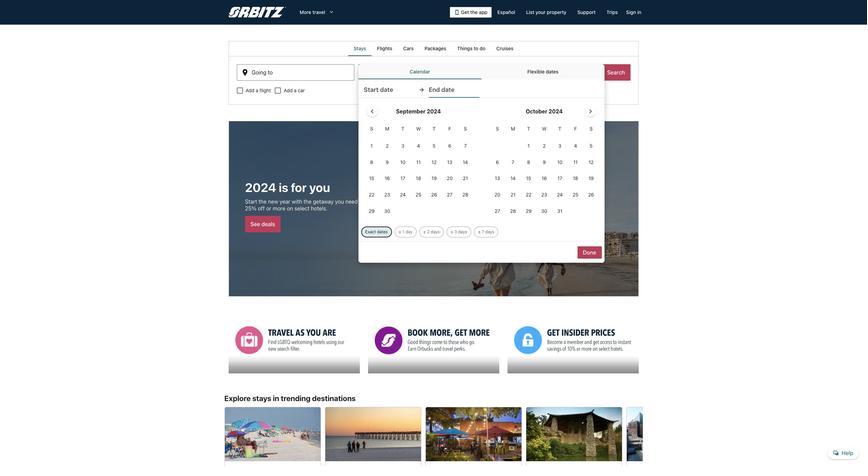 Task type: vqa. For each thing, say whether or not it's contained in the screenshot.
property
yes



Task type: describe. For each thing, give the bounding box(es) containing it.
± 3 days
[[451, 229, 467, 235]]

destinations
[[312, 394, 356, 403]]

and
[[359, 199, 369, 205]]

explore
[[225, 394, 251, 403]]

off
[[258, 206, 265, 212]]

flights link
[[372, 41, 398, 56]]

1 15 button from the left
[[364, 171, 380, 187]]

1 horizontal spatial 14 button
[[506, 171, 521, 187]]

22 inside october 2024 element
[[526, 192, 532, 198]]

1 horizontal spatial 13 button
[[490, 171, 506, 187]]

± for ± 7 days
[[478, 229, 481, 235]]

directional image
[[419, 87, 425, 93]]

9 for second 9 button from the right
[[386, 159, 389, 165]]

on
[[287, 206, 293, 212]]

2 29 button from the left
[[521, 204, 537, 219]]

2024 for october 2024
[[549, 108, 563, 115]]

0 vertical spatial 7 button
[[458, 138, 474, 154]]

5 for october 2024
[[590, 143, 593, 149]]

see deals link
[[245, 216, 281, 233]]

see
[[251, 221, 260, 227]]

next month image
[[587, 107, 595, 116]]

exact dates
[[365, 229, 388, 235]]

4 button for october 2024
[[568, 138, 584, 154]]

calendar
[[410, 69, 430, 75]]

days for ± 3 days
[[458, 229, 467, 235]]

flights
[[377, 45, 393, 51]]

hotels.
[[311, 206, 328, 212]]

2 9 button from the left
[[537, 155, 552, 170]]

2024 is for you
[[245, 180, 330, 195]]

0 vertical spatial 28 button
[[458, 187, 474, 203]]

sign
[[626, 9, 637, 15]]

2 19 button from the left
[[584, 171, 599, 187]]

21 inside october 2024 element
[[511, 192, 516, 198]]

calendar link
[[359, 64, 482, 79]]

things to do link
[[452, 41, 491, 56]]

11 inside october 2024 element
[[574, 159, 578, 165]]

date for start date
[[380, 86, 393, 93]]

get the app
[[461, 9, 488, 15]]

0 horizontal spatial you
[[309, 180, 330, 195]]

2024 for september 2024
[[427, 108, 441, 115]]

search button
[[602, 64, 631, 81]]

days for ± 2 days
[[431, 229, 440, 235]]

cruises
[[497, 45, 514, 51]]

m for october 2024
[[511, 126, 515, 132]]

opens in a new window image
[[228, 318, 234, 324]]

japanese tea gardens featuring a garden and a pond image
[[526, 407, 623, 462]]

2 s from the left
[[464, 126, 467, 132]]

get the app link
[[450, 7, 492, 18]]

21 inside september 2024 element
[[463, 176, 468, 181]]

stays link
[[348, 41, 372, 56]]

25%
[[245, 206, 256, 212]]

1 vertical spatial 7 button
[[506, 155, 521, 170]]

deals
[[262, 221, 275, 227]]

2 16 button from the left
[[537, 171, 552, 187]]

show next card image
[[639, 442, 647, 450]]

30 for 2nd the 30 button from right
[[385, 208, 390, 214]]

september
[[396, 108, 426, 115]]

1 button for september 2024
[[364, 138, 380, 154]]

12 button inside october 2024 element
[[584, 155, 599, 170]]

october
[[526, 108, 548, 115]]

22 inside september 2024 element
[[369, 192, 375, 198]]

in inside 2024 is for you main content
[[273, 394, 279, 403]]

± for ± 3 days
[[451, 229, 454, 235]]

31
[[558, 208, 563, 214]]

14 button inside september 2024 element
[[458, 155, 474, 170]]

17 inside september 2024 element
[[401, 176, 406, 181]]

español button
[[492, 6, 521, 18]]

2 8 button from the left
[[521, 155, 537, 170]]

24 for second 24 button from right
[[400, 192, 406, 198]]

in inside the sign in 'dropdown button'
[[638, 9, 642, 15]]

w for september
[[416, 126, 421, 132]]

2 25 button from the left
[[568, 187, 584, 203]]

± 7 days
[[478, 229, 495, 235]]

17 inside october 2024 element
[[558, 176, 563, 181]]

1 horizontal spatial 1
[[403, 229, 405, 235]]

3 s from the left
[[496, 126, 499, 132]]

1 horizontal spatial 3
[[455, 229, 457, 235]]

20 for the rightmost 20 button
[[495, 192, 501, 198]]

25 for first 25 button from right
[[573, 192, 579, 198]]

september 2024
[[396, 108, 441, 115]]

20 for 20 button to the left
[[447, 176, 453, 181]]

2 26 button from the left
[[584, 187, 599, 203]]

the for start
[[259, 199, 267, 205]]

sign in
[[626, 9, 642, 15]]

app
[[479, 9, 488, 15]]

± 1 day
[[399, 229, 413, 235]]

new
[[268, 199, 278, 205]]

1 24 button from the left
[[395, 187, 411, 203]]

orbitz logo image
[[229, 7, 286, 18]]

8 inside september 2024 element
[[370, 159, 373, 165]]

get
[[461, 9, 469, 15]]

31 button
[[552, 204, 568, 219]]

flexible dates
[[528, 69, 559, 75]]

done button
[[578, 247, 602, 259]]

± 2 days
[[424, 229, 440, 235]]

0 horizontal spatial 13 button
[[442, 155, 458, 170]]

getaway
[[313, 199, 334, 205]]

day
[[406, 229, 413, 235]]

4 button for september 2024
[[411, 138, 427, 154]]

0 vertical spatial 27 button
[[442, 187, 458, 203]]

see deals
[[251, 221, 275, 227]]

more travel button
[[294, 6, 340, 18]]

25 for 1st 25 button
[[416, 192, 422, 198]]

flexible dates link
[[482, 64, 605, 79]]

the for get
[[471, 9, 478, 15]]

1 25 button from the left
[[411, 187, 427, 203]]

± for ± 2 days
[[424, 229, 426, 235]]

0 horizontal spatial 20 button
[[442, 171, 458, 187]]

1 8 button from the left
[[364, 155, 380, 170]]

more
[[300, 9, 311, 15]]

support
[[578, 9, 596, 15]]

0 vertical spatial 21 button
[[458, 171, 474, 187]]

you inside 'start the new year with the getaway you need and 25% off or more on select hotels.'
[[335, 199, 344, 205]]

more
[[273, 206, 285, 212]]

sign in button
[[624, 6, 645, 18]]

1 16 button from the left
[[380, 171, 395, 187]]

to
[[474, 45, 479, 51]]

application inside 2024 is for you main content
[[364, 103, 599, 220]]

trips link
[[602, 6, 624, 18]]

september 2024 element
[[364, 125, 474, 220]]

1 30 button from the left
[[380, 204, 395, 219]]

with
[[292, 199, 302, 205]]

24 for second 24 button from left
[[557, 192, 563, 198]]

search
[[608, 69, 625, 76]]

trending
[[281, 394, 311, 403]]

26 for 1st 26 button from the right
[[589, 192, 594, 198]]

8 inside october 2024 element
[[528, 159, 531, 165]]

23 button inside october 2024 element
[[537, 187, 552, 203]]

car
[[298, 88, 305, 93]]

packages
[[425, 45, 447, 51]]

1 22 button from the left
[[364, 187, 380, 203]]

october 2024
[[526, 108, 563, 115]]

days for ± 7 days
[[486, 229, 495, 235]]

± for ± 1 day
[[399, 229, 402, 235]]

23 for 23 "button" within september 2024 element
[[385, 192, 390, 198]]

2 10 button from the left
[[552, 155, 568, 170]]

0 vertical spatial 6 button
[[442, 138, 458, 154]]

add for add a car
[[284, 88, 293, 93]]

español
[[498, 9, 516, 15]]

cruises link
[[491, 41, 519, 56]]

gulf shores showing general coastal views and a sandy beach as well as a small group of people image
[[225, 407, 321, 462]]

2 t from the left
[[433, 126, 436, 132]]

3 button for september 2024
[[395, 138, 411, 154]]

things
[[458, 45, 473, 51]]

list
[[527, 9, 535, 15]]

or
[[266, 206, 271, 212]]

explore stays in trending destinations
[[225, 394, 356, 403]]

year
[[280, 199, 290, 205]]

1 19 button from the left
[[427, 171, 442, 187]]

things to do
[[458, 45, 486, 51]]

3 t from the left
[[528, 126, 531, 132]]

f for october 2024
[[575, 126, 577, 132]]

packages link
[[419, 41, 452, 56]]

date for end date
[[442, 86, 455, 93]]

exact
[[365, 229, 376, 235]]

travel
[[313, 9, 325, 15]]

12 button inside september 2024 element
[[427, 155, 442, 170]]

16 for first 16 button from left
[[385, 176, 390, 181]]

start date
[[364, 86, 393, 93]]

more travel
[[300, 9, 325, 15]]

for
[[291, 180, 307, 195]]

add a flight
[[246, 88, 271, 93]]

2 22 button from the left
[[521, 187, 537, 203]]

1 26 button from the left
[[427, 187, 442, 203]]

1 horizontal spatial 7
[[482, 229, 485, 235]]

add for add a flight
[[246, 88, 255, 93]]

1 horizontal spatial the
[[304, 199, 312, 205]]

2 for october
[[543, 143, 546, 149]]

1 horizontal spatial 2
[[427, 229, 430, 235]]

m for september 2024
[[385, 126, 390, 132]]

cars
[[403, 45, 414, 51]]



Task type: locate. For each thing, give the bounding box(es) containing it.
application
[[364, 103, 599, 220]]

1 horizontal spatial 16
[[542, 176, 547, 181]]

show previous card image
[[220, 442, 229, 450]]

1 12 button from the left
[[427, 155, 442, 170]]

27 inside october 2024 element
[[495, 208, 501, 214]]

2 18 button from the left
[[568, 171, 584, 187]]

4 s from the left
[[590, 126, 593, 132]]

a left flight
[[256, 88, 258, 93]]

16 inside september 2024 element
[[385, 176, 390, 181]]

dates right flexible
[[546, 69, 559, 75]]

2 horizontal spatial 7
[[512, 159, 515, 165]]

1 10 from the left
[[401, 159, 406, 165]]

3 for october 2024
[[559, 143, 562, 149]]

end date button
[[429, 82, 480, 98]]

add left car
[[284, 88, 293, 93]]

2 24 from the left
[[557, 192, 563, 198]]

16 inside october 2024 element
[[542, 176, 547, 181]]

8 button
[[364, 155, 380, 170], [521, 155, 537, 170]]

30 up 'exact dates'
[[385, 208, 390, 214]]

2 12 button from the left
[[584, 155, 599, 170]]

1 25 from the left
[[416, 192, 422, 198]]

1
[[371, 143, 373, 149], [528, 143, 530, 149], [403, 229, 405, 235]]

2024 right the october
[[549, 108, 563, 115]]

1 for september 2024
[[371, 143, 373, 149]]

18 for 2nd the 18 button
[[573, 176, 579, 181]]

add a car
[[284, 88, 305, 93]]

26 inside october 2024 element
[[589, 192, 594, 198]]

2 date from the left
[[442, 86, 455, 93]]

0 vertical spatial start
[[364, 86, 379, 93]]

1 horizontal spatial 8 button
[[521, 155, 537, 170]]

lafayette showing a bar and night scenes as well as a small group of people image
[[426, 407, 522, 462]]

0 horizontal spatial 15
[[369, 176, 374, 181]]

2 3 button from the left
[[552, 138, 568, 154]]

tab list
[[229, 41, 639, 56], [359, 64, 605, 79]]

t down "september"
[[402, 126, 405, 132]]

23 button right and
[[380, 187, 395, 203]]

opens in a new window image
[[368, 318, 374, 324], [507, 318, 514, 324]]

± right the "± 2 days"
[[451, 229, 454, 235]]

13 inside september 2024 element
[[447, 159, 453, 165]]

your
[[536, 9, 546, 15]]

cars link
[[398, 41, 419, 56]]

start inside button
[[364, 86, 379, 93]]

date
[[380, 86, 393, 93], [442, 86, 455, 93]]

0 horizontal spatial 4
[[417, 143, 420, 149]]

1 vertical spatial 27
[[495, 208, 501, 214]]

1 for october 2024
[[528, 143, 530, 149]]

6 inside october 2024 element
[[496, 159, 499, 165]]

1 horizontal spatial 5 button
[[584, 138, 599, 154]]

25 inside september 2024 element
[[416, 192, 422, 198]]

1 4 button from the left
[[411, 138, 427, 154]]

1 23 from the left
[[385, 192, 390, 198]]

1 vertical spatial 21
[[511, 192, 516, 198]]

t down september 2024
[[433, 126, 436, 132]]

2 5 button from the left
[[584, 138, 599, 154]]

± right ± 3 days
[[478, 229, 481, 235]]

2 30 from the left
[[542, 208, 548, 214]]

1 vertical spatial dates
[[377, 229, 388, 235]]

a left car
[[294, 88, 297, 93]]

12
[[432, 159, 437, 165], [589, 159, 594, 165]]

w down october 2024
[[542, 126, 547, 132]]

1 vertical spatial 20 button
[[490, 187, 506, 203]]

2 17 from the left
[[558, 176, 563, 181]]

1 inside september 2024 element
[[371, 143, 373, 149]]

1 horizontal spatial 10
[[558, 159, 563, 165]]

a for flight
[[256, 88, 258, 93]]

1 w from the left
[[416, 126, 421, 132]]

0 horizontal spatial 5 button
[[427, 138, 442, 154]]

28 inside september 2024 element
[[463, 192, 469, 198]]

download the app button image
[[455, 10, 460, 15]]

0 vertical spatial 28
[[463, 192, 469, 198]]

28
[[463, 192, 469, 198], [510, 208, 516, 214]]

start
[[364, 86, 379, 93], [245, 199, 257, 205]]

0 horizontal spatial 18
[[416, 176, 421, 181]]

12 inside september 2024 element
[[432, 159, 437, 165]]

19 button
[[427, 171, 442, 187], [584, 171, 599, 187]]

stays
[[253, 394, 271, 403]]

14
[[463, 159, 468, 165], [511, 176, 516, 181]]

1 17 from the left
[[401, 176, 406, 181]]

w inside october 2024 element
[[542, 126, 547, 132]]

3
[[402, 143, 405, 149], [559, 143, 562, 149], [455, 229, 457, 235]]

1 vertical spatial 27 button
[[490, 204, 506, 219]]

7 for top "7" button
[[464, 143, 467, 149]]

select
[[295, 206, 309, 212]]

13 inside october 2024 element
[[495, 176, 500, 181]]

1 vertical spatial 28 button
[[506, 204, 521, 219]]

14 inside october 2024 element
[[511, 176, 516, 181]]

26
[[432, 192, 437, 198], [589, 192, 594, 198]]

1 vertical spatial 6
[[496, 159, 499, 165]]

7 button
[[458, 138, 474, 154], [506, 155, 521, 170]]

property
[[547, 9, 567, 15]]

m inside october 2024 element
[[511, 126, 515, 132]]

0 horizontal spatial 15 button
[[364, 171, 380, 187]]

2 4 button from the left
[[568, 138, 584, 154]]

3 inside september 2024 element
[[402, 143, 405, 149]]

f inside october 2024 element
[[575, 126, 577, 132]]

1 18 from the left
[[416, 176, 421, 181]]

2 add from the left
[[284, 88, 293, 93]]

0 horizontal spatial 29
[[369, 208, 375, 214]]

11 button inside october 2024 element
[[568, 155, 584, 170]]

1 19 from the left
[[432, 176, 437, 181]]

± right day
[[424, 229, 426, 235]]

2 horizontal spatial 3
[[559, 143, 562, 149]]

11 inside september 2024 element
[[417, 159, 421, 165]]

1 10 button from the left
[[395, 155, 411, 170]]

1 horizontal spatial 29 button
[[521, 204, 537, 219]]

18 inside october 2024 element
[[573, 176, 579, 181]]

2 10 from the left
[[558, 159, 563, 165]]

19
[[432, 176, 437, 181], [589, 176, 594, 181]]

1 horizontal spatial 20
[[495, 192, 501, 198]]

support link
[[572, 6, 602, 18]]

1 horizontal spatial 29
[[526, 208, 532, 214]]

30
[[385, 208, 390, 214], [542, 208, 548, 214]]

stays
[[354, 45, 366, 51]]

0 vertical spatial dates
[[546, 69, 559, 75]]

5 button for september 2024
[[427, 138, 442, 154]]

do
[[480, 45, 486, 51]]

0 horizontal spatial 2 button
[[380, 138, 395, 154]]

1 vertical spatial 20
[[495, 192, 501, 198]]

1 button for october 2024
[[521, 138, 537, 154]]

2 horizontal spatial the
[[471, 9, 478, 15]]

2 5 from the left
[[590, 143, 593, 149]]

5 button
[[427, 138, 442, 154], [584, 138, 599, 154]]

0 horizontal spatial 18 button
[[411, 171, 427, 187]]

tab list down do
[[359, 64, 605, 79]]

2 button for october
[[537, 138, 552, 154]]

2 horizontal spatial 2024
[[549, 108, 563, 115]]

0 horizontal spatial 19
[[432, 176, 437, 181]]

5 button for october 2024
[[584, 138, 599, 154]]

2 horizontal spatial days
[[486, 229, 495, 235]]

1 horizontal spatial 11 button
[[568, 155, 584, 170]]

23 button up 31 button on the right top
[[537, 187, 552, 203]]

3 days from the left
[[486, 229, 495, 235]]

1 8 from the left
[[370, 159, 373, 165]]

add left flight
[[246, 88, 255, 93]]

pensacola beach which includes a beach, a sunset and general coastal views image
[[325, 407, 422, 462]]

f for september 2024
[[449, 126, 451, 132]]

9 inside september 2024 element
[[386, 159, 389, 165]]

4 for september 2024
[[417, 143, 420, 149]]

6 inside september 2024 element
[[449, 143, 452, 149]]

w inside september 2024 element
[[416, 126, 421, 132]]

29 up exact
[[369, 208, 375, 214]]

f inside september 2024 element
[[449, 126, 451, 132]]

start up previous month icon on the left top of the page
[[364, 86, 379, 93]]

2 1 button from the left
[[521, 138, 537, 154]]

2 m from the left
[[511, 126, 515, 132]]

end date
[[429, 86, 455, 93]]

2 days from the left
[[458, 229, 467, 235]]

± left day
[[399, 229, 402, 235]]

22 button
[[364, 187, 380, 203], [521, 187, 537, 203]]

12 button
[[427, 155, 442, 170], [584, 155, 599, 170]]

end
[[429, 86, 440, 93]]

2 29 from the left
[[526, 208, 532, 214]]

days left ± 3 days
[[431, 229, 440, 235]]

2 4 from the left
[[574, 143, 577, 149]]

2024 down end
[[427, 108, 441, 115]]

3 ± from the left
[[451, 229, 454, 235]]

1 horizontal spatial 22 button
[[521, 187, 537, 203]]

days left ± 7 days
[[458, 229, 467, 235]]

1 horizontal spatial m
[[511, 126, 515, 132]]

20
[[447, 176, 453, 181], [495, 192, 501, 198]]

0 horizontal spatial 12
[[432, 159, 437, 165]]

1 opens in a new window image from the left
[[368, 318, 374, 324]]

0 horizontal spatial 11 button
[[411, 155, 427, 170]]

19 inside september 2024 element
[[432, 176, 437, 181]]

1 horizontal spatial 26
[[589, 192, 594, 198]]

2024 up new
[[245, 180, 276, 195]]

t down october 2024
[[559, 126, 562, 132]]

1 horizontal spatial 11
[[574, 159, 578, 165]]

30 button up 'exact dates'
[[380, 204, 395, 219]]

15 inside september 2024 element
[[369, 176, 374, 181]]

previous month image
[[368, 107, 377, 116]]

0 horizontal spatial 25 button
[[411, 187, 427, 203]]

2 12 from the left
[[589, 159, 594, 165]]

0 horizontal spatial 13
[[447, 159, 453, 165]]

11
[[417, 159, 421, 165], [574, 159, 578, 165]]

2 30 button from the left
[[537, 204, 552, 219]]

2 button for september
[[380, 138, 395, 154]]

1 17 button from the left
[[395, 171, 411, 187]]

days
[[431, 229, 440, 235], [458, 229, 467, 235], [486, 229, 495, 235]]

is
[[279, 180, 288, 195]]

1 horizontal spatial 19 button
[[584, 171, 599, 187]]

24
[[400, 192, 406, 198], [557, 192, 563, 198]]

0 horizontal spatial 24 button
[[395, 187, 411, 203]]

10 inside october 2024 element
[[558, 159, 563, 165]]

0 horizontal spatial 23
[[385, 192, 390, 198]]

13 for left 13 button
[[447, 159, 453, 165]]

0 horizontal spatial 2024
[[245, 180, 276, 195]]

start date button
[[364, 82, 415, 98]]

1 3 button from the left
[[395, 138, 411, 154]]

2 17 button from the left
[[552, 171, 568, 187]]

in right stays
[[273, 394, 279, 403]]

9 inside october 2024 element
[[543, 159, 546, 165]]

0 vertical spatial 21
[[463, 176, 468, 181]]

2 15 button from the left
[[521, 171, 537, 187]]

5
[[433, 143, 436, 149], [590, 143, 593, 149]]

1 2 button from the left
[[380, 138, 395, 154]]

1 16 from the left
[[385, 176, 390, 181]]

start up '25%'
[[245, 199, 257, 205]]

trips
[[607, 9, 618, 15]]

18 button
[[411, 171, 427, 187], [568, 171, 584, 187]]

25
[[416, 192, 422, 198], [573, 192, 579, 198]]

0 vertical spatial 6
[[449, 143, 452, 149]]

14 inside september 2024 element
[[463, 159, 468, 165]]

0 vertical spatial 14
[[463, 159, 468, 165]]

2 for september
[[386, 143, 389, 149]]

october 2024 element
[[490, 125, 599, 220]]

29 inside october 2024 element
[[526, 208, 532, 214]]

1 vertical spatial 14 button
[[506, 171, 521, 187]]

1 11 button from the left
[[411, 155, 427, 170]]

7 for "7" button to the bottom
[[512, 159, 515, 165]]

start for start date
[[364, 86, 379, 93]]

in right the sign
[[638, 9, 642, 15]]

dates for exact dates
[[377, 229, 388, 235]]

1 horizontal spatial 8
[[528, 159, 531, 165]]

1 horizontal spatial 28 button
[[506, 204, 521, 219]]

6
[[449, 143, 452, 149], [496, 159, 499, 165]]

1 f from the left
[[449, 126, 451, 132]]

2 11 button from the left
[[568, 155, 584, 170]]

1 18 button from the left
[[411, 171, 427, 187]]

1 horizontal spatial 21 button
[[506, 187, 521, 203]]

26 for 2nd 26 button from right
[[432, 192, 437, 198]]

28 inside october 2024 element
[[510, 208, 516, 214]]

23 for 23 "button" inside october 2024 element
[[542, 192, 548, 198]]

18 for second the 18 button from the right
[[416, 176, 421, 181]]

travel sale activities deals image
[[229, 121, 639, 297]]

0 horizontal spatial 29 button
[[364, 204, 380, 219]]

29 inside september 2024 element
[[369, 208, 375, 214]]

2 2 button from the left
[[537, 138, 552, 154]]

0 horizontal spatial add
[[246, 88, 255, 93]]

2 19 from the left
[[589, 176, 594, 181]]

w for october
[[542, 126, 547, 132]]

1 horizontal spatial 9
[[543, 159, 546, 165]]

2 15 from the left
[[526, 176, 532, 181]]

2 25 from the left
[[573, 192, 579, 198]]

dates
[[546, 69, 559, 75], [377, 229, 388, 235]]

30 for 1st the 30 button from the right
[[542, 208, 548, 214]]

2 24 button from the left
[[552, 187, 568, 203]]

15 button
[[364, 171, 380, 187], [521, 171, 537, 187]]

1 horizontal spatial 15 button
[[521, 171, 537, 187]]

1 15 from the left
[[369, 176, 374, 181]]

1 horizontal spatial 6 button
[[490, 155, 506, 170]]

9 for second 9 button from the left
[[543, 159, 546, 165]]

2 horizontal spatial 1
[[528, 143, 530, 149]]

2 8 from the left
[[528, 159, 531, 165]]

w down september 2024
[[416, 126, 421, 132]]

10 inside september 2024 element
[[401, 159, 406, 165]]

tab list up calendar
[[229, 41, 639, 56]]

10
[[401, 159, 406, 165], [558, 159, 563, 165]]

w
[[416, 126, 421, 132], [542, 126, 547, 132]]

16 for first 16 button from the right
[[542, 176, 547, 181]]

30 inside september 2024 element
[[385, 208, 390, 214]]

27 button
[[442, 187, 458, 203], [490, 204, 506, 219]]

1 12 from the left
[[432, 159, 437, 165]]

1 23 button from the left
[[380, 187, 395, 203]]

flexible
[[528, 69, 545, 75]]

7 inside september 2024 element
[[464, 143, 467, 149]]

chattanooga which includes modern architecture, a fountain and a river or creek image
[[627, 407, 723, 462]]

1 date from the left
[[380, 86, 393, 93]]

8
[[370, 159, 373, 165], [528, 159, 531, 165]]

1 horizontal spatial 22
[[526, 192, 532, 198]]

0 horizontal spatial dates
[[377, 229, 388, 235]]

0 vertical spatial 20 button
[[442, 171, 458, 187]]

0 horizontal spatial 17
[[401, 176, 406, 181]]

29 button up exact
[[364, 204, 380, 219]]

0 horizontal spatial 6
[[449, 143, 452, 149]]

start for start the new year with the getaway you need and 25% off or more on select hotels.
[[245, 199, 257, 205]]

1 9 from the left
[[386, 159, 389, 165]]

start the new year with the getaway you need and 25% off or more on select hotels.
[[245, 199, 369, 212]]

date inside button
[[442, 86, 455, 93]]

19 inside october 2024 element
[[589, 176, 594, 181]]

0 vertical spatial 7
[[464, 143, 467, 149]]

1 vertical spatial 21 button
[[506, 187, 521, 203]]

1 horizontal spatial 23
[[542, 192, 548, 198]]

30 inside october 2024 element
[[542, 208, 548, 214]]

2 22 from the left
[[526, 192, 532, 198]]

11 button
[[411, 155, 427, 170], [568, 155, 584, 170]]

3 for september 2024
[[402, 143, 405, 149]]

tab list containing stays
[[229, 41, 639, 56]]

1 horizontal spatial 20 button
[[490, 187, 506, 203]]

tab list containing calendar
[[359, 64, 605, 79]]

9
[[386, 159, 389, 165], [543, 159, 546, 165]]

18 inside september 2024 element
[[416, 176, 421, 181]]

1 9 button from the left
[[380, 155, 395, 170]]

s
[[370, 126, 373, 132], [464, 126, 467, 132], [496, 126, 499, 132], [590, 126, 593, 132]]

date inside button
[[380, 86, 393, 93]]

m
[[385, 126, 390, 132], [511, 126, 515, 132]]

0 horizontal spatial 9
[[386, 159, 389, 165]]

0 horizontal spatial m
[[385, 126, 390, 132]]

2 23 button from the left
[[537, 187, 552, 203]]

23 inside september 2024 element
[[385, 192, 390, 198]]

1 vertical spatial 13
[[495, 176, 500, 181]]

dates right exact
[[377, 229, 388, 235]]

1 5 from the left
[[433, 143, 436, 149]]

1 t from the left
[[402, 126, 405, 132]]

3 button
[[395, 138, 411, 154], [552, 138, 568, 154]]

you up getaway on the left top of the page
[[309, 180, 330, 195]]

5 inside september 2024 element
[[433, 143, 436, 149]]

1 11 from the left
[[417, 159, 421, 165]]

5 for september 2024
[[433, 143, 436, 149]]

±
[[399, 229, 402, 235], [424, 229, 426, 235], [451, 229, 454, 235], [478, 229, 481, 235]]

22
[[369, 192, 375, 198], [526, 192, 532, 198]]

the up "select" on the top of page
[[304, 199, 312, 205]]

2 18 from the left
[[573, 176, 579, 181]]

29 for 2nd 29 button from right
[[369, 208, 375, 214]]

days right ± 3 days
[[486, 229, 495, 235]]

26 button
[[427, 187, 442, 203], [584, 187, 599, 203]]

1 horizontal spatial date
[[442, 86, 455, 93]]

0 vertical spatial 14 button
[[458, 155, 474, 170]]

15 inside october 2024 element
[[526, 176, 532, 181]]

t down the october
[[528, 126, 531, 132]]

11 button inside september 2024 element
[[411, 155, 427, 170]]

1 horizontal spatial 30
[[542, 208, 548, 214]]

1 ± from the left
[[399, 229, 402, 235]]

need
[[345, 199, 358, 205]]

2 9 from the left
[[543, 159, 546, 165]]

1 4 from the left
[[417, 143, 420, 149]]

0 horizontal spatial 9 button
[[380, 155, 395, 170]]

list your property link
[[521, 6, 572, 18]]

17 button
[[395, 171, 411, 187], [552, 171, 568, 187]]

20 button
[[442, 171, 458, 187], [490, 187, 506, 203]]

25 inside october 2024 element
[[573, 192, 579, 198]]

5 inside october 2024 element
[[590, 143, 593, 149]]

23 button inside september 2024 element
[[380, 187, 395, 203]]

1 22 from the left
[[369, 192, 375, 198]]

1 horizontal spatial 24 button
[[552, 187, 568, 203]]

7
[[464, 143, 467, 149], [512, 159, 515, 165], [482, 229, 485, 235]]

1 m from the left
[[385, 126, 390, 132]]

29 for 2nd 29 button
[[526, 208, 532, 214]]

0 horizontal spatial 3 button
[[395, 138, 411, 154]]

in
[[638, 9, 642, 15], [273, 394, 279, 403]]

1 inside october 2024 element
[[528, 143, 530, 149]]

2 23 from the left
[[542, 192, 548, 198]]

the right get
[[471, 9, 478, 15]]

0 horizontal spatial start
[[245, 199, 257, 205]]

start inside 'start the new year with the getaway you need and 25% off or more on select hotels.'
[[245, 199, 257, 205]]

12 inside october 2024 element
[[589, 159, 594, 165]]

2
[[386, 143, 389, 149], [543, 143, 546, 149], [427, 229, 430, 235]]

2024 is for you main content
[[0, 41, 868, 467]]

30 button left "31"
[[537, 204, 552, 219]]

a for car
[[294, 88, 297, 93]]

2 a from the left
[[294, 88, 297, 93]]

0 vertical spatial in
[[638, 9, 642, 15]]

2 horizontal spatial 2
[[543, 143, 546, 149]]

13 for the right 13 button
[[495, 176, 500, 181]]

1 horizontal spatial 7 button
[[506, 155, 521, 170]]

2 26 from the left
[[589, 192, 594, 198]]

flight
[[260, 88, 271, 93]]

23 inside october 2024 element
[[542, 192, 548, 198]]

0 horizontal spatial 5
[[433, 143, 436, 149]]

3 button for october 2024
[[552, 138, 568, 154]]

2024
[[427, 108, 441, 115], [549, 108, 563, 115], [245, 180, 276, 195]]

1 horizontal spatial 15
[[526, 176, 532, 181]]

1 vertical spatial 7
[[512, 159, 515, 165]]

done
[[583, 250, 597, 256]]

2 ± from the left
[[424, 229, 426, 235]]

dates for flexible dates
[[546, 69, 559, 75]]

1 horizontal spatial 13
[[495, 176, 500, 181]]

9 button
[[380, 155, 395, 170], [537, 155, 552, 170]]

the up off
[[259, 199, 267, 205]]

18
[[416, 176, 421, 181], [573, 176, 579, 181]]

1 29 button from the left
[[364, 204, 380, 219]]

29 left "31"
[[526, 208, 532, 214]]

0 horizontal spatial 22
[[369, 192, 375, 198]]

30 left "31"
[[542, 208, 548, 214]]

21
[[463, 176, 468, 181], [511, 192, 516, 198]]

27 inside september 2024 element
[[447, 192, 453, 198]]

1 horizontal spatial f
[[575, 126, 577, 132]]

2 11 from the left
[[574, 159, 578, 165]]

1 horizontal spatial add
[[284, 88, 293, 93]]

7 inside october 2024 element
[[512, 159, 515, 165]]

1 s from the left
[[370, 126, 373, 132]]

4 for october 2024
[[574, 143, 577, 149]]

1 horizontal spatial 4 button
[[568, 138, 584, 154]]

1 1 button from the left
[[364, 138, 380, 154]]

4 t from the left
[[559, 126, 562, 132]]

3 inside october 2024 element
[[559, 143, 562, 149]]

2 opens in a new window image from the left
[[507, 318, 514, 324]]

0 horizontal spatial days
[[431, 229, 440, 235]]

0 vertical spatial tab list
[[229, 41, 639, 56]]

0 horizontal spatial 26 button
[[427, 187, 442, 203]]

29 button left "31"
[[521, 204, 537, 219]]

you left need
[[335, 199, 344, 205]]

1 29 from the left
[[369, 208, 375, 214]]

26 inside september 2024 element
[[432, 192, 437, 198]]

list your property
[[527, 9, 567, 15]]

t
[[402, 126, 405, 132], [433, 126, 436, 132], [528, 126, 531, 132], [559, 126, 562, 132]]

0 horizontal spatial 10
[[401, 159, 406, 165]]

1 30 from the left
[[385, 208, 390, 214]]

1 horizontal spatial 17 button
[[552, 171, 568, 187]]

add
[[246, 88, 255, 93], [284, 88, 293, 93]]

application containing september 2024
[[364, 103, 599, 220]]



